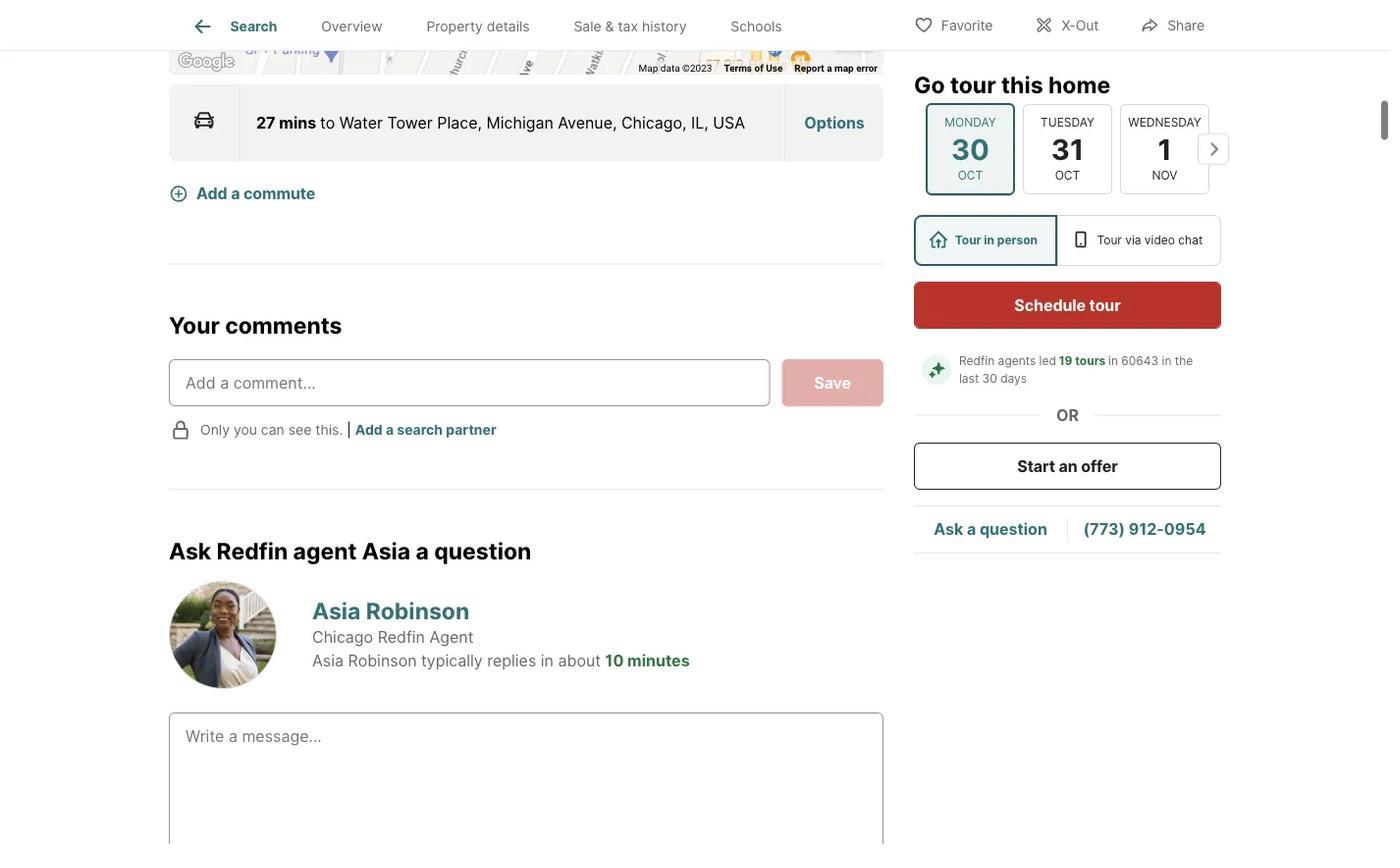 Task type: locate. For each thing, give the bounding box(es) containing it.
a
[[231, 120, 240, 139], [386, 358, 394, 375], [416, 473, 429, 501], [967, 520, 976, 539]]

agents
[[998, 354, 1036, 368]]

usa
[[713, 49, 745, 68]]

1 vertical spatial asia
[[312, 534, 361, 561]]

1 vertical spatial add
[[355, 358, 383, 375]]

tour via video chat option
[[1057, 215, 1222, 266]]

1 horizontal spatial tour
[[1097, 233, 1122, 247]]

search
[[397, 358, 443, 375]]

1 vertical spatial robinson
[[348, 587, 417, 606]]

robinson down chicago
[[348, 587, 417, 606]]

asia up asia robinson link
[[362, 473, 411, 501]]

1 horizontal spatial add
[[355, 358, 383, 375]]

0 vertical spatial robinson
[[366, 534, 470, 561]]

add left commute at the left of the page
[[196, 120, 227, 139]]

an
[[1059, 457, 1078, 476]]

oct inside tuesday 31 oct
[[1055, 168, 1080, 183]]

offer
[[1081, 457, 1118, 476]]

1 horizontal spatial redfin
[[378, 564, 425, 583]]

in left the
[[1162, 354, 1172, 368]]

tab list
[[169, 0, 820, 50]]

replies
[[487, 587, 536, 606]]

your
[[169, 248, 220, 275]]

tours
[[1075, 354, 1106, 368]]

2 oct from the left
[[1055, 168, 1080, 183]]

(773)
[[1084, 520, 1125, 539]]

robinson up agent
[[366, 534, 470, 561]]

0 vertical spatial ask
[[169, 473, 211, 501]]

tour up monday
[[950, 71, 996, 98]]

property details
[[427, 18, 530, 35]]

ask
[[169, 473, 211, 501], [934, 520, 963, 539]]

19
[[1059, 354, 1073, 368]]

add
[[196, 120, 227, 139], [355, 358, 383, 375]]

0 vertical spatial add
[[196, 120, 227, 139]]

27
[[256, 49, 276, 68]]

a inside button
[[231, 120, 240, 139]]

property details tab
[[405, 3, 552, 50]]

0 horizontal spatial oct
[[958, 168, 983, 183]]

about
[[558, 587, 601, 606]]

0 vertical spatial 30
[[951, 132, 990, 166]]

tour
[[950, 71, 996, 98], [1090, 296, 1121, 315]]

Write a message... text field
[[186, 661, 867, 731]]

asia robinson chicago redfin agent asia robinson typically replies in about
[[312, 534, 601, 606]]

30 down monday
[[951, 132, 990, 166]]

1 horizontal spatial question
[[980, 520, 1048, 539]]

tab list containing search
[[169, 0, 820, 50]]

0 horizontal spatial add
[[196, 120, 227, 139]]

0 horizontal spatial tour
[[955, 233, 981, 247]]

x-
[[1062, 17, 1076, 34]]

oct down monday
[[958, 168, 983, 183]]

912-
[[1129, 520, 1164, 539]]

tour left person
[[955, 233, 981, 247]]

to
[[320, 49, 335, 68]]

x-out
[[1062, 17, 1099, 34]]

share
[[1168, 17, 1205, 34]]

video
[[1145, 233, 1175, 247]]

2 horizontal spatial redfin
[[959, 354, 995, 368]]

tour inside button
[[1090, 296, 1121, 315]]

question up asia robinson chicago redfin agent asia robinson typically replies in about
[[434, 473, 532, 501]]

tour inside option
[[955, 233, 981, 247]]

property
[[427, 18, 483, 35]]

led
[[1039, 354, 1056, 368]]

oct inside monday 30 oct
[[958, 168, 983, 183]]

oct for 31
[[1055, 168, 1080, 183]]

map region
[[114, 8, 1119, 259]]

tour right schedule
[[1090, 296, 1121, 315]]

sale
[[574, 18, 602, 35]]

30 right last
[[983, 372, 997, 386]]

tuesday
[[1041, 115, 1095, 129]]

chat
[[1179, 233, 1203, 247]]

options
[[805, 49, 865, 68]]

1 horizontal spatial oct
[[1055, 168, 1080, 183]]

2 tour from the left
[[1097, 233, 1122, 247]]

in left person
[[984, 233, 995, 247]]

30
[[951, 132, 990, 166], [983, 372, 997, 386]]

0 horizontal spatial tour
[[950, 71, 996, 98]]

ask a question
[[934, 520, 1048, 539]]

question
[[434, 473, 532, 501], [980, 520, 1048, 539]]

tour inside "option"
[[1097, 233, 1122, 247]]

None button
[[926, 103, 1015, 195], [1023, 104, 1113, 194], [1120, 104, 1210, 194], [926, 103, 1015, 195], [1023, 104, 1113, 194], [1120, 104, 1210, 194]]

0954
[[1164, 520, 1206, 539]]

start an offer button
[[914, 443, 1222, 490]]

list box
[[914, 215, 1222, 266]]

sale & tax history
[[574, 18, 687, 35]]

0 vertical spatial question
[[434, 473, 532, 501]]

1 horizontal spatial tour
[[1090, 296, 1121, 315]]

add right |
[[355, 358, 383, 375]]

schools tab
[[709, 3, 804, 50]]

redfin left agent
[[217, 473, 288, 501]]

agent
[[293, 473, 357, 501]]

tuesday 31 oct
[[1041, 115, 1095, 183]]

share button
[[1124, 4, 1222, 45]]

asia up chicago
[[312, 534, 361, 561]]

0 horizontal spatial question
[[434, 473, 532, 501]]

in inside asia robinson chicago redfin agent asia robinson typically replies in about
[[541, 587, 554, 606]]

1 oct from the left
[[958, 168, 983, 183]]

1 vertical spatial tour
[[1090, 296, 1121, 315]]

oct down 31
[[1055, 168, 1080, 183]]

0 vertical spatial redfin
[[959, 354, 995, 368]]

only you can see this.
[[200, 358, 343, 375]]

in inside option
[[984, 233, 995, 247]]

in left about
[[541, 587, 554, 606]]

chicago
[[312, 564, 373, 583]]

redfin
[[959, 354, 995, 368], [217, 473, 288, 501], [378, 564, 425, 583]]

overview tab
[[299, 3, 405, 50]]

27 mins to water tower place, michigan avenue, chicago, il, usa
[[256, 49, 745, 68]]

asia down chicago
[[312, 587, 344, 606]]

tour via video chat
[[1097, 233, 1203, 247]]

tour left via
[[1097, 233, 1122, 247]]

nov
[[1152, 168, 1178, 183]]

0 vertical spatial asia
[[362, 473, 411, 501]]

asia
[[362, 473, 411, 501], [312, 534, 361, 561], [312, 587, 344, 606]]

schedule tour button
[[914, 282, 1222, 329]]

tour for schedule
[[1090, 296, 1121, 315]]

2 vertical spatial redfin
[[378, 564, 425, 583]]

redfin agents led 19 tours in 60643
[[959, 354, 1159, 368]]

tour
[[955, 233, 981, 247], [1097, 233, 1122, 247]]

0 vertical spatial tour
[[950, 71, 996, 98]]

in
[[984, 233, 995, 247], [1109, 354, 1118, 368], [1162, 354, 1172, 368], [541, 587, 554, 606]]

0 horizontal spatial redfin
[[217, 473, 288, 501]]

redfin down asia robinson link
[[378, 564, 425, 583]]

1 vertical spatial 30
[[983, 372, 997, 386]]

monday 30 oct
[[945, 115, 996, 183]]

only
[[200, 358, 230, 375]]

last
[[959, 372, 979, 386]]

redfin up last
[[959, 354, 995, 368]]

0 horizontal spatial ask
[[169, 473, 211, 501]]

this
[[1001, 71, 1043, 98]]

x-out button
[[1018, 4, 1116, 45]]

1 tour from the left
[[955, 233, 981, 247]]

ask redfin agent asia a question
[[169, 473, 532, 501]]

1 horizontal spatial ask
[[934, 520, 963, 539]]

question down start
[[980, 520, 1048, 539]]

see
[[288, 358, 312, 375]]

list box containing tour in person
[[914, 215, 1222, 266]]

tower
[[387, 49, 433, 68]]

1 vertical spatial question
[[980, 520, 1048, 539]]

robinson
[[366, 534, 470, 561], [348, 587, 417, 606]]

1 vertical spatial ask
[[934, 520, 963, 539]]



Task type: describe. For each thing, give the bounding box(es) containing it.
oct for 30
[[958, 168, 983, 183]]

chicago,
[[621, 49, 687, 68]]

tour for tour via video chat
[[1097, 233, 1122, 247]]

1 vertical spatial redfin
[[217, 473, 288, 501]]

you
[[234, 358, 257, 375]]

your comments
[[169, 248, 342, 275]]

add a search partner button
[[355, 358, 496, 375]]

wednesday
[[1129, 115, 1202, 129]]

tour in person
[[955, 233, 1038, 247]]

ask for ask redfin agent asia a question
[[169, 473, 211, 501]]

via
[[1125, 233, 1142, 247]]

place,
[[437, 49, 482, 68]]

home
[[1049, 71, 1111, 98]]

avenue,
[[558, 49, 617, 68]]

agent
[[430, 564, 474, 583]]

30 inside monday 30 oct
[[951, 132, 990, 166]]

search
[[230, 18, 277, 35]]

favorite button
[[897, 4, 1010, 45]]

1
[[1158, 132, 1172, 166]]

start an offer
[[1018, 457, 1118, 476]]

wednesday 1 nov
[[1129, 115, 1202, 183]]

water
[[339, 49, 383, 68]]

(773) 912-0954 link
[[1084, 520, 1206, 539]]

ask for ask a question
[[934, 520, 963, 539]]

tour in person option
[[914, 215, 1057, 266]]

can
[[261, 358, 285, 375]]

details
[[487, 18, 530, 35]]

redfin inside asia robinson chicago redfin agent asia robinson typically replies in about
[[378, 564, 425, 583]]

Add a comment... text field
[[186, 307, 753, 331]]

overview
[[321, 18, 383, 35]]

in inside in the last 30 days
[[1162, 354, 1172, 368]]

chicago redfin agentasia robinson image
[[169, 517, 277, 625]]

tour for tour in person
[[955, 233, 981, 247]]

|
[[347, 358, 351, 375]]

go tour this home
[[914, 71, 1111, 98]]

&
[[605, 18, 614, 35]]

mins
[[279, 49, 316, 68]]

schools
[[731, 18, 782, 35]]

sale & tax history tab
[[552, 3, 709, 50]]

options button
[[786, 24, 884, 94]]

next image
[[1198, 133, 1229, 165]]

add inside button
[[196, 120, 227, 139]]

(773) 912-0954
[[1084, 520, 1206, 539]]

typically
[[421, 587, 483, 606]]

il,
[[691, 49, 709, 68]]

search link
[[191, 15, 277, 38]]

history
[[642, 18, 687, 35]]

add a commute button
[[169, 107, 347, 152]]

2 vertical spatial asia
[[312, 587, 344, 606]]

schedule tour
[[1015, 296, 1121, 315]]

tour for go
[[950, 71, 996, 98]]

31
[[1052, 132, 1084, 166]]

add a commute
[[196, 120, 316, 139]]

in right tours
[[1109, 354, 1118, 368]]

start
[[1018, 457, 1056, 476]]

the
[[1175, 354, 1193, 368]]

tax
[[618, 18, 638, 35]]

or
[[1057, 406, 1079, 425]]

| add a search partner
[[347, 358, 496, 375]]

days
[[1001, 372, 1027, 386]]

monday
[[945, 115, 996, 129]]

60643
[[1122, 354, 1159, 368]]

partner
[[446, 358, 496, 375]]

favorite
[[942, 17, 993, 34]]

person
[[997, 233, 1038, 247]]

go
[[914, 71, 945, 98]]

michigan
[[487, 49, 554, 68]]

30 inside in the last 30 days
[[983, 372, 997, 386]]

out
[[1076, 17, 1099, 34]]

this.
[[315, 358, 343, 375]]

schedule
[[1015, 296, 1086, 315]]

asia robinson link
[[312, 534, 470, 561]]

commute
[[244, 120, 316, 139]]

in the last 30 days
[[959, 354, 1197, 386]]

comments
[[225, 248, 342, 275]]



Task type: vqa. For each thing, say whether or not it's contained in the screenshot.
Tuesday
yes



